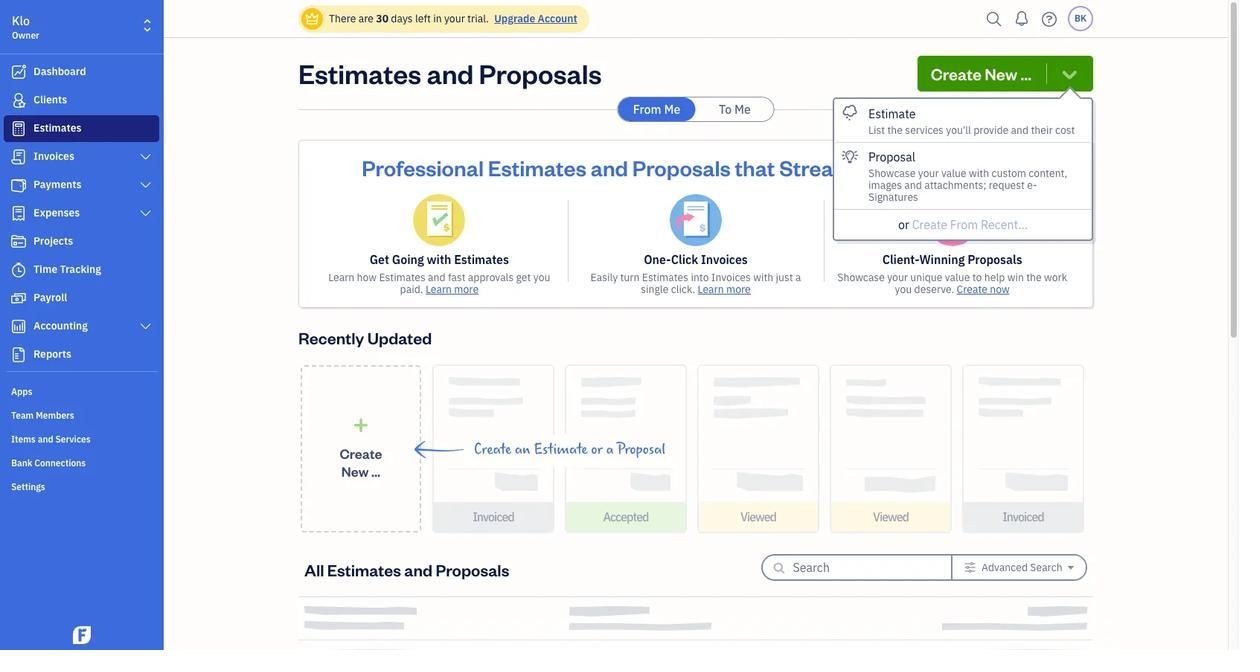 Task type: locate. For each thing, give the bounding box(es) containing it.
learn more for invoices
[[698, 283, 751, 296]]

accounting
[[33, 319, 88, 333]]

client-
[[883, 252, 920, 267]]

you inside learn how estimates and fast approvals get you paid.
[[533, 271, 550, 284]]

you'll
[[946, 124, 971, 137]]

a inside easily turn estimates into invoices with just a single click.
[[796, 271, 801, 284]]

from me
[[633, 102, 681, 117]]

chevron large down image
[[139, 179, 153, 191], [139, 208, 153, 220], [139, 321, 153, 333]]

learn
[[328, 271, 355, 284], [426, 283, 452, 296], [698, 283, 724, 296]]

0 horizontal spatial invoiced
[[473, 510, 514, 525]]

me right from
[[664, 102, 681, 117]]

more right into
[[726, 283, 751, 296]]

value inside proposal showcase your value with custom content, images and attachments; request e- signatures
[[942, 167, 967, 180]]

chevron large down image inside 'expenses' link
[[139, 208, 153, 220]]

1 horizontal spatial a
[[796, 271, 801, 284]]

me right to
[[735, 102, 751, 117]]

chart image
[[10, 319, 28, 334]]

1 horizontal spatial me
[[735, 102, 751, 117]]

0 horizontal spatial you
[[533, 271, 550, 284]]

work
[[1044, 271, 1067, 284]]

items and services link
[[4, 428, 159, 450]]

2 learn more from the left
[[698, 283, 751, 296]]

30
[[376, 12, 389, 25]]

0 vertical spatial chevron large down image
[[139, 179, 153, 191]]

1 horizontal spatial …
[[1021, 63, 1032, 84]]

settings link
[[4, 476, 159, 498]]

2 invoiced from the left
[[1003, 510, 1044, 525]]

1 me from the left
[[664, 102, 681, 117]]

1 horizontal spatial create new … button
[[918, 56, 1093, 92]]

2 vertical spatial with
[[753, 271, 774, 284]]

expenses link
[[4, 200, 159, 227]]

1 more from the left
[[454, 283, 479, 296]]

1 vertical spatial chevron large down image
[[139, 208, 153, 220]]

create left now
[[957, 283, 988, 296]]

a up accepted
[[606, 441, 614, 459]]

their
[[1031, 124, 1053, 137]]

klo owner
[[12, 13, 39, 41]]

proposal showcase your value with custom content, images and attachments; request e- signatures
[[869, 150, 1068, 204]]

1 horizontal spatial new
[[985, 63, 1018, 84]]

proposals
[[479, 56, 602, 91], [633, 153, 731, 182], [968, 252, 1022, 267], [436, 559, 509, 580]]

advanced search
[[982, 561, 1063, 575]]

1 horizontal spatial the
[[1027, 271, 1042, 284]]

proposal up images
[[869, 150, 916, 164]]

now
[[990, 283, 1010, 296]]

0 vertical spatial value
[[942, 167, 967, 180]]

create up estimate list the services you'll provide and their cost
[[931, 63, 982, 84]]

bk button
[[1068, 6, 1093, 31]]

showcase down client-
[[838, 271, 885, 284]]

2 vertical spatial your
[[887, 271, 908, 284]]

or
[[898, 217, 909, 232], [591, 441, 603, 459]]

1 vertical spatial estimate
[[534, 441, 588, 459]]

value inside showcase your unique value to help win the work you deserve.
[[945, 271, 970, 284]]

get
[[516, 271, 531, 284]]

learn for one-click invoices
[[698, 283, 724, 296]]

updated
[[367, 328, 432, 348]]

plus image
[[352, 418, 370, 433]]

proposal
[[869, 150, 916, 164], [617, 441, 666, 459]]

proposal inside proposal showcase your value with custom content, images and attachments; request e- signatures
[[869, 150, 916, 164]]

new down plus image
[[342, 463, 369, 480]]

more down get going with estimates on the top left of the page
[[454, 283, 479, 296]]

1 horizontal spatial more
[[726, 283, 751, 296]]

learn more down get going with estimates on the top left of the page
[[426, 283, 479, 296]]

with inside easily turn estimates into invoices with just a single click.
[[753, 271, 774, 284]]

create now
[[957, 283, 1010, 296]]

0 vertical spatial a
[[796, 271, 801, 284]]

1 vertical spatial create new …
[[340, 445, 382, 480]]

1 vertical spatial create new … button
[[301, 365, 421, 533]]

or right an
[[591, 441, 603, 459]]

value for proposal
[[942, 167, 967, 180]]

invoices right into
[[711, 271, 751, 284]]

or down signatures
[[898, 217, 909, 232]]

2 me from the left
[[735, 102, 751, 117]]

2 horizontal spatial with
[[969, 167, 989, 180]]

create down plus image
[[340, 445, 382, 462]]

owner
[[12, 30, 39, 41]]

1 chevron large down image from the top
[[139, 179, 153, 191]]

estimates
[[298, 56, 421, 91], [33, 121, 82, 135], [488, 153, 586, 182], [454, 252, 509, 267], [379, 271, 426, 284], [642, 271, 689, 284], [327, 559, 401, 580]]

1 vertical spatial invoices
[[701, 252, 748, 267]]

… inside create new …
[[371, 463, 380, 480]]

timer image
[[10, 263, 28, 278]]

more for invoices
[[726, 283, 751, 296]]

0 horizontal spatial create new … button
[[301, 365, 421, 533]]

0 horizontal spatial a
[[606, 441, 614, 459]]

estimate right an
[[534, 441, 588, 459]]

learn right paid.
[[426, 283, 452, 296]]

and
[[427, 56, 474, 91], [1011, 124, 1029, 137], [591, 153, 628, 182], [905, 179, 922, 192], [428, 271, 446, 284], [38, 434, 53, 445], [404, 559, 433, 580]]

your right in
[[444, 12, 465, 25]]

0 horizontal spatial learn more
[[426, 283, 479, 296]]

estimate inside estimate list the services you'll provide and their cost
[[869, 106, 916, 121]]

1 vertical spatial your
[[918, 167, 939, 180]]

estimates inside "link"
[[33, 121, 82, 135]]

0 horizontal spatial …
[[371, 463, 380, 480]]

your
[[892, 153, 938, 182]]

1 horizontal spatial estimate
[[869, 106, 916, 121]]

go to help image
[[1038, 8, 1061, 30]]

0 vertical spatial estimate
[[869, 106, 916, 121]]

the right the 'win'
[[1027, 271, 1042, 284]]

search image
[[983, 8, 1006, 30]]

create
[[931, 63, 982, 84], [957, 283, 988, 296], [474, 441, 511, 459], [340, 445, 382, 462]]

estimate
[[869, 106, 916, 121], [534, 441, 588, 459]]

1 vertical spatial value
[[945, 271, 970, 284]]

viewed
[[741, 510, 776, 525], [873, 510, 909, 525]]

1 vertical spatial a
[[606, 441, 614, 459]]

unique
[[911, 271, 943, 284]]

0 horizontal spatial viewed
[[741, 510, 776, 525]]

3 chevron large down image from the top
[[139, 321, 153, 333]]

invoices up into
[[701, 252, 748, 267]]

invoices link
[[4, 144, 159, 170]]

that
[[735, 153, 775, 182]]

0 vertical spatial showcase
[[869, 167, 916, 180]]

bank connections
[[11, 458, 86, 469]]

expenses
[[33, 206, 80, 220]]

1 horizontal spatial invoiced
[[1003, 510, 1044, 525]]

0 horizontal spatial new
[[342, 463, 369, 480]]

learn right the click.
[[698, 283, 724, 296]]

learn more right the click.
[[698, 283, 751, 296]]

0 vertical spatial or
[[898, 217, 909, 232]]

showcase up signatures
[[869, 167, 916, 180]]

1 horizontal spatial you
[[895, 283, 912, 296]]

2 vertical spatial chevron large down image
[[139, 321, 153, 333]]

value
[[942, 167, 967, 180], [945, 271, 970, 284]]

1 horizontal spatial with
[[753, 271, 774, 284]]

create new … button
[[918, 56, 1093, 92], [301, 365, 421, 533]]

create new … down plus image
[[340, 445, 382, 480]]

create new … button for estimates and proposals
[[918, 56, 1093, 92]]

time
[[33, 263, 57, 276]]

easily turn estimates into invoices with just a single click.
[[591, 271, 801, 296]]

showcase
[[869, 167, 916, 180], [838, 271, 885, 284]]

a
[[796, 271, 801, 284], [606, 441, 614, 459]]

create new … up estimate list the services you'll provide and their cost
[[931, 63, 1032, 84]]

estimate up list
[[869, 106, 916, 121]]

professional estimates and proposals that streamline your invoicing
[[362, 153, 1030, 182]]

0 vertical spatial proposal
[[869, 150, 916, 164]]

1 horizontal spatial proposal
[[869, 150, 916, 164]]

0 horizontal spatial estimate
[[534, 441, 588, 459]]

content,
[[1029, 167, 1068, 180]]

to me
[[719, 102, 751, 117]]

streamline
[[779, 153, 887, 182]]

professional
[[362, 153, 484, 182]]

there
[[329, 12, 356, 25]]

with left custom
[[969, 167, 989, 180]]

0 vertical spatial with
[[969, 167, 989, 180]]

new down search image
[[985, 63, 1018, 84]]

with left 'just'
[[753, 271, 774, 284]]

0 horizontal spatial your
[[444, 12, 465, 25]]

upgrade
[[494, 12, 535, 25]]

your
[[444, 12, 465, 25], [918, 167, 939, 180], [887, 271, 908, 284]]

0 vertical spatial your
[[444, 12, 465, 25]]

1 horizontal spatial learn
[[426, 283, 452, 296]]

1 vertical spatial the
[[1027, 271, 1042, 284]]

client image
[[10, 93, 28, 108]]

2 more from the left
[[726, 283, 751, 296]]

the right list
[[888, 124, 903, 137]]

0 vertical spatial new
[[985, 63, 1018, 84]]

1 horizontal spatial learn more
[[698, 283, 751, 296]]

a right 'just'
[[796, 271, 801, 284]]

you
[[533, 271, 550, 284], [895, 283, 912, 296]]

days
[[391, 12, 413, 25]]

dashboard image
[[10, 65, 28, 80]]

upgrade account link
[[491, 12, 577, 25]]

klo
[[12, 13, 30, 28]]

2 horizontal spatial learn
[[698, 283, 724, 296]]

invoices up payments
[[33, 150, 74, 163]]

bank
[[11, 458, 32, 469]]

all estimates and proposals
[[304, 559, 509, 580]]

1 horizontal spatial create new …
[[931, 63, 1032, 84]]

bk
[[1075, 13, 1087, 24]]

from me link
[[618, 98, 696, 121]]

your down client-
[[887, 271, 908, 284]]

0 horizontal spatial create new …
[[340, 445, 382, 480]]

more for with
[[454, 283, 479, 296]]

invoicing
[[942, 153, 1030, 182]]

proposal up accepted
[[617, 441, 666, 459]]

expense image
[[10, 206, 28, 221]]

value down client-winning proposals
[[945, 271, 970, 284]]

estimates link
[[4, 115, 159, 142]]

0 horizontal spatial the
[[888, 124, 903, 137]]

list
[[869, 124, 885, 137]]

paid.
[[400, 283, 423, 296]]

you down client-
[[895, 283, 912, 296]]

0 vertical spatial the
[[888, 124, 903, 137]]

with up learn how estimates and fast approvals get you paid.
[[427, 252, 451, 267]]

learn left how
[[328, 271, 355, 284]]

me for from me
[[664, 102, 681, 117]]

showcase inside showcase your unique value to help win the work you deserve.
[[838, 271, 885, 284]]

0 horizontal spatial learn
[[328, 271, 355, 284]]

value right your
[[942, 167, 967, 180]]

with
[[969, 167, 989, 180], [427, 252, 451, 267], [753, 271, 774, 284]]

with inside proposal showcase your value with custom content, images and attachments; request e- signatures
[[969, 167, 989, 180]]

bank connections link
[[4, 452, 159, 474]]

into
[[691, 271, 709, 284]]

services
[[55, 434, 91, 445]]

1 vertical spatial …
[[371, 463, 380, 480]]

1 vertical spatial new
[[342, 463, 369, 480]]

main element
[[0, 0, 201, 651]]

0 horizontal spatial with
[[427, 252, 451, 267]]

one-click invoices image
[[670, 194, 722, 246]]

you right the get
[[533, 271, 550, 284]]

1 learn more from the left
[[426, 283, 479, 296]]

1 horizontal spatial your
[[887, 271, 908, 284]]

2 vertical spatial invoices
[[711, 271, 751, 284]]

0 horizontal spatial more
[[454, 283, 479, 296]]

2 horizontal spatial your
[[918, 167, 939, 180]]

easily
[[591, 271, 618, 284]]

report image
[[10, 348, 28, 362]]

0 vertical spatial invoices
[[33, 150, 74, 163]]

me inside "link"
[[664, 102, 681, 117]]

chevron large down image
[[139, 151, 153, 163]]

1 horizontal spatial viewed
[[873, 510, 909, 525]]

1 vertical spatial or
[[591, 441, 603, 459]]

create left an
[[474, 441, 511, 459]]

client-winning proposals image
[[926, 194, 979, 246]]

1 vertical spatial showcase
[[838, 271, 885, 284]]

0 vertical spatial create new … button
[[918, 56, 1093, 92]]

your up signatures
[[918, 167, 939, 180]]

click.
[[671, 283, 695, 296]]

turn
[[620, 271, 640, 284]]

to
[[719, 102, 732, 117]]

chevron large down image inside payments link
[[139, 179, 153, 191]]

0 horizontal spatial me
[[664, 102, 681, 117]]

1 vertical spatial proposal
[[617, 441, 666, 459]]

all
[[304, 559, 324, 580]]

2 chevron large down image from the top
[[139, 208, 153, 220]]

payroll
[[33, 291, 67, 304]]



Task type: vqa. For each thing, say whether or not it's contained in the screenshot.
the Search for a company name text box
no



Task type: describe. For each thing, give the bounding box(es) containing it.
request
[[989, 179, 1025, 192]]

estimates inside learn how estimates and fast approvals get you paid.
[[379, 271, 426, 284]]

learn how estimates and fast approvals get you paid.
[[328, 271, 550, 296]]

chevron large down image for payments
[[139, 179, 153, 191]]

close image
[[1066, 150, 1083, 167]]

get
[[370, 252, 389, 267]]

team members
[[11, 410, 74, 421]]

services
[[905, 124, 944, 137]]

left
[[415, 12, 431, 25]]

custom
[[992, 167, 1026, 180]]

click
[[671, 252, 698, 267]]

to
[[973, 271, 982, 284]]

reports
[[33, 348, 71, 361]]

members
[[36, 410, 74, 421]]

apps
[[11, 386, 32, 397]]

me for to me
[[735, 102, 751, 117]]

get going with estimates image
[[413, 194, 465, 246]]

advanced search button
[[952, 556, 1086, 580]]

fast
[[448, 271, 466, 284]]

tracking
[[60, 263, 101, 276]]

projects
[[33, 234, 73, 248]]

payment image
[[10, 178, 28, 193]]

1 invoiced from the left
[[473, 510, 514, 525]]

accounting link
[[4, 313, 159, 340]]

there are 30 days left in your trial. upgrade account
[[329, 12, 577, 25]]

caretdown image
[[1068, 562, 1074, 574]]

from
[[633, 102, 661, 117]]

0 horizontal spatial proposal
[[617, 441, 666, 459]]

search
[[1030, 561, 1063, 575]]

win
[[1008, 271, 1024, 284]]

invoices inside easily turn estimates into invoices with just a single click.
[[711, 271, 751, 284]]

accepted
[[603, 510, 649, 525]]

cost
[[1055, 124, 1075, 137]]

settings
[[11, 482, 45, 493]]

the inside estimate list the services you'll provide and their cost
[[888, 124, 903, 137]]

1 vertical spatial with
[[427, 252, 451, 267]]

in
[[433, 12, 442, 25]]

the inside showcase your unique value to help win the work you deserve.
[[1027, 271, 1042, 284]]

just
[[776, 271, 793, 284]]

payments
[[33, 178, 82, 191]]

Search text field
[[793, 556, 927, 580]]

payroll link
[[4, 285, 159, 312]]

1 horizontal spatial or
[[898, 217, 909, 232]]

team members link
[[4, 404, 159, 427]]

reports link
[[4, 342, 159, 368]]

new inside create new …
[[342, 463, 369, 480]]

dashboard link
[[4, 59, 159, 86]]

learn more for with
[[426, 283, 479, 296]]

showcase inside proposal showcase your value with custom content, images and attachments; request e- signatures
[[869, 167, 916, 180]]

clients
[[33, 93, 67, 106]]

get going with estimates
[[370, 252, 509, 267]]

payments link
[[4, 172, 159, 199]]

crown image
[[304, 11, 320, 26]]

learn inside learn how estimates and fast approvals get you paid.
[[328, 271, 355, 284]]

deserve.
[[914, 283, 954, 296]]

one-click invoices
[[644, 252, 748, 267]]

estimates and proposals
[[298, 56, 602, 91]]

single
[[641, 283, 669, 296]]

showcase your unique value to help win the work you deserve.
[[838, 271, 1067, 296]]

projects link
[[4, 229, 159, 255]]

money image
[[10, 291, 28, 306]]

connections
[[34, 458, 86, 469]]

chevron large down image for accounting
[[139, 321, 153, 333]]

client-winning proposals
[[883, 252, 1022, 267]]

advanced
[[982, 561, 1028, 575]]

clients link
[[4, 87, 159, 114]]

invoice image
[[10, 150, 28, 164]]

learn for get going with estimates
[[426, 283, 452, 296]]

freshbooks image
[[70, 627, 94, 645]]

create an estimate or a proposal
[[474, 441, 666, 459]]

2 viewed from the left
[[873, 510, 909, 525]]

value for showcase
[[945, 271, 970, 284]]

approvals
[[468, 271, 514, 284]]

chevron large down image for expenses
[[139, 208, 153, 220]]

0 horizontal spatial or
[[591, 441, 603, 459]]

and inside estimate list the services you'll provide and their cost
[[1011, 124, 1029, 137]]

1 viewed from the left
[[741, 510, 776, 525]]

items and services
[[11, 434, 91, 445]]

an
[[515, 441, 531, 459]]

time tracking link
[[4, 257, 159, 284]]

estimates inside easily turn estimates into invoices with just a single click.
[[642, 271, 689, 284]]

going
[[392, 252, 424, 267]]

attachments;
[[925, 179, 987, 192]]

and inside proposal showcase your value with custom content, images and attachments; request e- signatures
[[905, 179, 922, 192]]

chevrondown image
[[1059, 63, 1080, 84]]

apps link
[[4, 380, 159, 403]]

estimate list the services you'll provide and their cost
[[869, 106, 1075, 137]]

notifications image
[[1010, 4, 1034, 33]]

your inside proposal showcase your value with custom content, images and attachments; request e- signatures
[[918, 167, 939, 180]]

and inside learn how estimates and fast approvals get you paid.
[[428, 271, 446, 284]]

0 vertical spatial …
[[1021, 63, 1032, 84]]

trial.
[[468, 12, 489, 25]]

your inside showcase your unique value to help win the work you deserve.
[[887, 271, 908, 284]]

items
[[11, 434, 36, 445]]

help
[[985, 271, 1005, 284]]

estimate image
[[10, 121, 28, 136]]

recently updated
[[298, 328, 432, 348]]

settings image
[[964, 562, 976, 574]]

0 vertical spatial create new …
[[931, 63, 1032, 84]]

and inside the 'main' element
[[38, 434, 53, 445]]

project image
[[10, 234, 28, 249]]

provide
[[974, 124, 1009, 137]]

dashboard
[[33, 65, 86, 78]]

create new … button for create an estimate or a proposal
[[301, 365, 421, 533]]

e-
[[1027, 179, 1037, 192]]

you inside showcase your unique value to help win the work you deserve.
[[895, 283, 912, 296]]

team
[[11, 410, 34, 421]]

invoices inside the invoices link
[[33, 150, 74, 163]]



